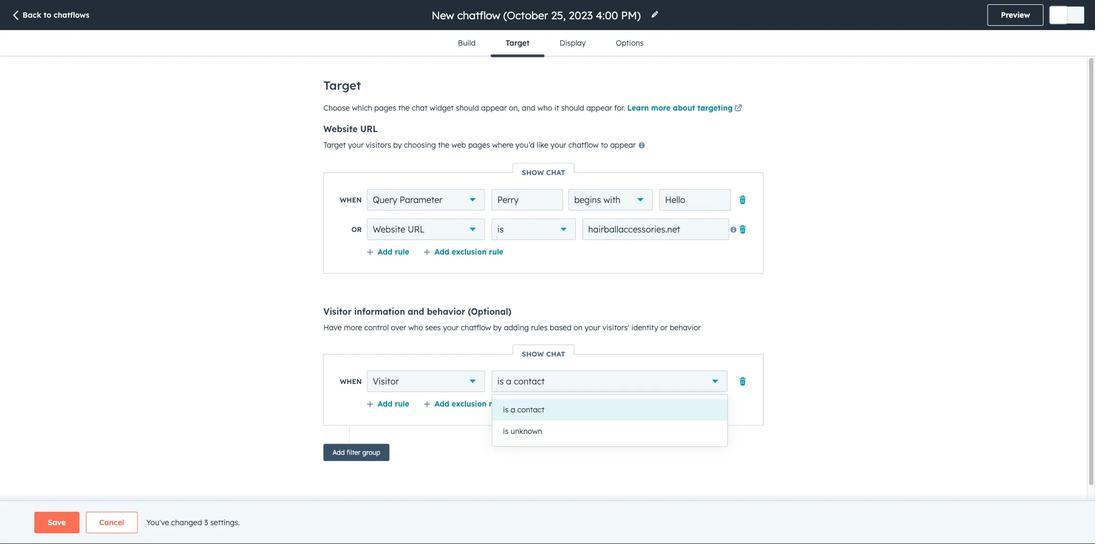 Task type: locate. For each thing, give the bounding box(es) containing it.
add exclusion rule button down the website url popup button
[[424, 247, 504, 256]]

0 vertical spatial show chat
[[522, 168, 566, 177]]

add filter group button
[[324, 444, 390, 461]]

unknown
[[511, 427, 543, 436]]

visitor inside popup button
[[373, 376, 399, 387]]

and right information
[[408, 306, 425, 317]]

1 should from the left
[[456, 103, 479, 112]]

show up name text box
[[522, 168, 544, 177]]

add rule for 2nd add rule button from the top of the page
[[378, 399, 410, 408]]

2 show chat link from the top
[[513, 349, 574, 358]]

1 add exclusion rule button from the top
[[424, 247, 504, 256]]

add rule button down visitor popup button
[[367, 399, 410, 409]]

1 vertical spatial show chat link
[[513, 349, 574, 358]]

it
[[555, 103, 559, 112]]

contact inside button
[[518, 405, 545, 414]]

0 vertical spatial by
[[393, 140, 402, 150]]

display
[[560, 38, 586, 48]]

0 vertical spatial chatflow
[[569, 140, 599, 150]]

2 show chat from the top
[[522, 349, 566, 358]]

1 horizontal spatial website
[[373, 224, 406, 235]]

1 vertical spatial when
[[340, 377, 362, 386]]

1 horizontal spatial visitor
[[373, 376, 399, 387]]

0 vertical spatial exclusion
[[452, 247, 487, 256]]

display button
[[545, 30, 601, 56]]

yoursite.com text field
[[583, 219, 730, 240]]

0 horizontal spatial the
[[399, 103, 410, 112]]

identity
[[632, 323, 659, 332]]

0 vertical spatial and
[[522, 103, 536, 112]]

is unknown
[[503, 427, 543, 436]]

behavior
[[427, 306, 466, 317], [670, 323, 701, 332]]

1 vertical spatial chat
[[547, 349, 566, 358]]

1 vertical spatial add exclusion rule button
[[424, 399, 504, 409]]

options
[[616, 38, 644, 48]]

0 vertical spatial url
[[360, 124, 378, 134]]

more for learn
[[652, 103, 671, 112]]

0 vertical spatial a
[[506, 376, 512, 387]]

add rule button
[[367, 247, 410, 256], [367, 399, 410, 409]]

chat for visitor
[[547, 349, 566, 358]]

choosing
[[404, 140, 436, 150]]

2 add exclusion rule button from the top
[[424, 399, 504, 409]]

0 vertical spatial is a contact
[[498, 376, 545, 387]]

show for query parameter
[[522, 168, 544, 177]]

should
[[456, 103, 479, 112], [562, 103, 585, 112]]

1 vertical spatial to
[[601, 140, 608, 150]]

chatflow right like
[[569, 140, 599, 150]]

1 horizontal spatial chatflow
[[569, 140, 599, 150]]

exclusion down visitor popup button
[[452, 399, 487, 408]]

show chat link down like
[[513, 168, 574, 177]]

navigation
[[443, 30, 659, 57]]

url
[[360, 124, 378, 134], [408, 224, 425, 235]]

0 horizontal spatial behavior
[[427, 306, 466, 317]]

target button
[[491, 30, 545, 57]]

is inside button
[[503, 427, 509, 436]]

visitor for visitor information and  behavior (optional)
[[324, 306, 352, 317]]

1 vertical spatial website
[[373, 224, 406, 235]]

0 vertical spatial behavior
[[427, 306, 466, 317]]

based
[[550, 323, 572, 332]]

0 horizontal spatial by
[[393, 140, 402, 150]]

show chat link
[[513, 168, 574, 177], [513, 349, 574, 358]]

add exclusion rule down visitor popup button
[[435, 399, 504, 408]]

website
[[324, 124, 358, 134], [373, 224, 406, 235]]

2 add rule from the top
[[378, 399, 410, 408]]

0 vertical spatial add rule button
[[367, 247, 410, 256]]

1 vertical spatial add rule button
[[367, 399, 410, 409]]

or
[[661, 323, 668, 332]]

add exclusion rule button for 2nd add rule button from the top of the page
[[424, 399, 504, 409]]

is a contact inside button
[[503, 405, 545, 414]]

show chat down rules
[[522, 349, 566, 358]]

1 show from the top
[[522, 168, 544, 177]]

url down parameter on the left
[[408, 224, 425, 235]]

0 vertical spatial add exclusion rule
[[435, 247, 504, 256]]

0 vertical spatial more
[[652, 103, 671, 112]]

and right "on,"
[[522, 103, 536, 112]]

to inside button
[[44, 10, 51, 20]]

to
[[44, 10, 51, 20], [601, 140, 608, 150]]

is a contact button
[[493, 399, 728, 421]]

and
[[522, 103, 536, 112], [408, 306, 425, 317]]

is inside popup button
[[498, 224, 504, 235]]

0 vertical spatial to
[[44, 10, 51, 20]]

1 horizontal spatial should
[[562, 103, 585, 112]]

0 vertical spatial contact
[[514, 376, 545, 387]]

1 horizontal spatial who
[[538, 103, 553, 112]]

1 horizontal spatial more
[[652, 103, 671, 112]]

chat down based
[[547, 349, 566, 358]]

the
[[399, 103, 410, 112], [438, 140, 450, 150]]

rule down visitor popup button
[[395, 399, 410, 408]]

1 vertical spatial a
[[511, 405, 516, 414]]

0 vertical spatial target
[[506, 38, 530, 48]]

target right build
[[506, 38, 530, 48]]

add exclusion rule button
[[424, 247, 504, 256], [424, 399, 504, 409]]

back
[[23, 10, 41, 20]]

1 vertical spatial more
[[344, 323, 362, 332]]

begins with
[[575, 194, 621, 205]]

1 show chat from the top
[[522, 168, 566, 177]]

0 horizontal spatial visitor
[[324, 306, 352, 317]]

when for visitor
[[340, 377, 362, 386]]

appear left "on,"
[[481, 103, 507, 112]]

website down the "query"
[[373, 224, 406, 235]]

when for query parameter
[[340, 196, 362, 204]]

chatflow down (optional)
[[461, 323, 491, 332]]

2 exclusion from the top
[[452, 399, 487, 408]]

website down choose
[[324, 124, 358, 134]]

2 add exclusion rule from the top
[[435, 399, 504, 408]]

1 vertical spatial url
[[408, 224, 425, 235]]

target down choose
[[324, 140, 346, 150]]

with
[[604, 194, 621, 205]]

1 vertical spatial add exclusion rule
[[435, 399, 504, 408]]

more right have at the left
[[344, 323, 362, 332]]

add exclusion rule down the website url popup button
[[435, 247, 504, 256]]

chat down like
[[547, 168, 566, 177]]

who left the it
[[538, 103, 553, 112]]

1 vertical spatial behavior
[[670, 323, 701, 332]]

2 should from the left
[[562, 103, 585, 112]]

chatflow
[[569, 140, 599, 150], [461, 323, 491, 332]]

website url button
[[367, 219, 485, 240]]

0 vertical spatial add rule
[[378, 247, 410, 256]]

1 show chat link from the top
[[513, 168, 574, 177]]

preview
[[1002, 10, 1031, 20]]

2 when from the top
[[340, 377, 362, 386]]

1 vertical spatial exclusion
[[452, 399, 487, 408]]

begins with button
[[569, 189, 653, 211]]

1 horizontal spatial by
[[493, 323, 502, 332]]

2 vertical spatial target
[[324, 140, 346, 150]]

show chat down like
[[522, 168, 566, 177]]

website inside the website url popup button
[[373, 224, 406, 235]]

0 vertical spatial add exclusion rule button
[[424, 247, 504, 256]]

is a contact
[[498, 376, 545, 387], [503, 405, 545, 414]]

when
[[340, 196, 362, 204], [340, 377, 362, 386]]

build button
[[443, 30, 491, 56]]

0 horizontal spatial website
[[324, 124, 358, 134]]

1 horizontal spatial to
[[601, 140, 608, 150]]

0 vertical spatial visitor
[[324, 306, 352, 317]]

website url down query parameter
[[373, 224, 425, 235]]

add
[[378, 247, 393, 256], [435, 247, 450, 256], [378, 399, 393, 408], [435, 399, 450, 408], [333, 449, 345, 457]]

target up choose
[[324, 78, 361, 93]]

a inside popup button
[[506, 376, 512, 387]]

should right the it
[[562, 103, 585, 112]]

learn more about targeting link
[[628, 102, 745, 115]]

the left web at the left top
[[438, 140, 450, 150]]

add rule
[[378, 247, 410, 256], [378, 399, 410, 408]]

0 vertical spatial the
[[399, 103, 410, 112]]

show down rules
[[522, 349, 544, 358]]

0 vertical spatial show
[[522, 168, 544, 177]]

add rule down the website url popup button
[[378, 247, 410, 256]]

Name text field
[[492, 189, 564, 211]]

show chat for query parameter
[[522, 168, 566, 177]]

1 vertical spatial target
[[324, 78, 361, 93]]

0 horizontal spatial who
[[409, 323, 423, 332]]

pages
[[375, 103, 396, 112], [468, 140, 490, 150]]

1 vertical spatial pages
[[468, 140, 490, 150]]

website url down the which
[[324, 124, 378, 134]]

url up visitors
[[360, 124, 378, 134]]

your right on
[[585, 323, 601, 332]]

0 vertical spatial chat
[[547, 168, 566, 177]]

show chat
[[522, 168, 566, 177], [522, 349, 566, 358]]

sees
[[425, 323, 441, 332]]

behavior up the sees
[[427, 306, 466, 317]]

appear
[[481, 103, 507, 112], [587, 103, 613, 112], [611, 140, 636, 150]]

1 vertical spatial the
[[438, 140, 450, 150]]

which
[[352, 103, 372, 112]]

0 vertical spatial when
[[340, 196, 362, 204]]

chat
[[412, 103, 428, 112]]

adding
[[504, 323, 529, 332]]

query parameter button
[[367, 189, 485, 211]]

1 horizontal spatial url
[[408, 224, 425, 235]]

by right visitors
[[393, 140, 402, 150]]

add exclusion rule for 2nd add rule button from the top of the page
[[435, 399, 504, 408]]

more right learn at the right top of page
[[652, 103, 671, 112]]

add rule down visitor popup button
[[378, 399, 410, 408]]

1 vertical spatial add rule
[[378, 399, 410, 408]]

0 vertical spatial show chat link
[[513, 168, 574, 177]]

0 horizontal spatial chatflow
[[461, 323, 491, 332]]

the left chat on the left top of page
[[399, 103, 410, 112]]

add exclusion rule button down visitor popup button
[[424, 399, 504, 409]]

0 horizontal spatial more
[[344, 323, 362, 332]]

2 show from the top
[[522, 349, 544, 358]]

1 add rule from the top
[[378, 247, 410, 256]]

pages right the which
[[375, 103, 396, 112]]

visitor
[[324, 306, 352, 317], [373, 376, 399, 387]]

target
[[506, 38, 530, 48], [324, 78, 361, 93], [324, 140, 346, 150]]

a inside button
[[511, 405, 516, 414]]

show chat for visitor
[[522, 349, 566, 358]]

1 horizontal spatial the
[[438, 140, 450, 150]]

contact
[[514, 376, 545, 387], [518, 405, 545, 414]]

rule up is unknown
[[489, 399, 504, 408]]

web
[[452, 140, 466, 150]]

1 exclusion from the top
[[452, 247, 487, 256]]

visitor information and  behavior (optional)
[[324, 306, 512, 317]]

0 horizontal spatial should
[[456, 103, 479, 112]]

website url
[[324, 124, 378, 134], [373, 224, 425, 235]]

2 add rule button from the top
[[367, 399, 410, 409]]

1 vertical spatial visitor
[[373, 376, 399, 387]]

add rule button down the website url popup button
[[367, 247, 410, 256]]

visitor for visitor
[[373, 376, 399, 387]]

add exclusion rule
[[435, 247, 504, 256], [435, 399, 504, 408]]

learn
[[628, 103, 649, 112]]

1 chat from the top
[[547, 168, 566, 177]]

who down visitor information and  behavior (optional)
[[409, 323, 423, 332]]

1 add rule button from the top
[[367, 247, 410, 256]]

1 vertical spatial website url
[[373, 224, 425, 235]]

chat
[[547, 168, 566, 177], [547, 349, 566, 358]]

by down (optional)
[[493, 323, 502, 332]]

changed
[[171, 518, 202, 527]]

show chat link down rules
[[513, 349, 574, 358]]

should right widget
[[456, 103, 479, 112]]

0 vertical spatial pages
[[375, 103, 396, 112]]

rule
[[395, 247, 410, 256], [489, 247, 504, 256], [395, 399, 410, 408], [489, 399, 504, 408]]

who
[[538, 103, 553, 112], [409, 323, 423, 332]]

2 chat from the top
[[547, 349, 566, 358]]

1 vertical spatial show
[[522, 349, 544, 358]]

settings.
[[210, 518, 240, 527]]

0 horizontal spatial to
[[44, 10, 51, 20]]

list box
[[493, 395, 728, 446]]

navigation containing build
[[443, 30, 659, 57]]

0 vertical spatial website url
[[324, 124, 378, 134]]

0 horizontal spatial and
[[408, 306, 425, 317]]

show for visitor
[[522, 349, 544, 358]]

your
[[348, 140, 364, 150], [551, 140, 567, 150], [443, 323, 459, 332], [585, 323, 601, 332]]

have more control over who sees your chatflow by adding rules based on your visitors' identity or behavior
[[324, 323, 701, 332]]

your right like
[[551, 140, 567, 150]]

1 vertical spatial show chat
[[522, 349, 566, 358]]

targeting
[[698, 103, 733, 112]]

(optional)
[[468, 306, 512, 317]]

pages right web at the left top
[[468, 140, 490, 150]]

1 horizontal spatial pages
[[468, 140, 490, 150]]

is
[[498, 224, 504, 235], [498, 376, 504, 387], [503, 405, 509, 414], [503, 427, 509, 436]]

0 vertical spatial website
[[324, 124, 358, 134]]

is inside button
[[503, 405, 509, 414]]

1 add exclusion rule from the top
[[435, 247, 504, 256]]

1 vertical spatial contact
[[518, 405, 545, 414]]

None field
[[431, 8, 645, 22]]

or
[[352, 225, 362, 234]]

1 vertical spatial is a contact
[[503, 405, 545, 414]]

1 when from the top
[[340, 196, 362, 204]]

exclusion down the website url popup button
[[452, 247, 487, 256]]

build
[[458, 38, 476, 48]]

behavior right or on the bottom of the page
[[670, 323, 701, 332]]

show
[[522, 168, 544, 177], [522, 349, 544, 358]]

0 horizontal spatial pages
[[375, 103, 396, 112]]

0 vertical spatial who
[[538, 103, 553, 112]]



Task type: vqa. For each thing, say whether or not it's contained in the screenshot.
topmost website url
yes



Task type: describe. For each thing, give the bounding box(es) containing it.
more for have
[[344, 323, 362, 332]]

link opens in a new window image
[[735, 105, 743, 112]]

visitors
[[366, 140, 391, 150]]

parameter
[[400, 194, 443, 205]]

your right the sees
[[443, 323, 459, 332]]

1 vertical spatial chatflow
[[461, 323, 491, 332]]

1 vertical spatial who
[[409, 323, 423, 332]]

you'd
[[516, 140, 535, 150]]

about
[[673, 103, 696, 112]]

group
[[363, 449, 381, 457]]

save button
[[34, 512, 79, 533]]

link opens in a new window image
[[735, 102, 743, 115]]

over
[[391, 323, 407, 332]]

0 horizontal spatial url
[[360, 124, 378, 134]]

on
[[574, 323, 583, 332]]

1 horizontal spatial and
[[522, 103, 536, 112]]

choose
[[324, 103, 350, 112]]

cancel button
[[86, 512, 138, 533]]

contact inside popup button
[[514, 376, 545, 387]]

list box containing is a contact
[[493, 395, 728, 446]]

show chat link for visitor
[[513, 349, 574, 358]]

is a contact inside popup button
[[498, 376, 545, 387]]

exclusion for 2nd add rule button from the top of the page
[[452, 399, 487, 408]]

where
[[492, 140, 514, 150]]

appear left for.
[[587, 103, 613, 112]]

visitor button
[[367, 371, 485, 392]]

show chat link for query parameter
[[513, 168, 574, 177]]

filter
[[347, 449, 361, 457]]

for.
[[615, 103, 626, 112]]

add rule for 2nd add rule button from the bottom
[[378, 247, 410, 256]]

is unknown button
[[493, 421, 728, 442]]

save
[[48, 518, 66, 527]]

chat for query parameter
[[547, 168, 566, 177]]

add exclusion rule button for 2nd add rule button from the bottom
[[424, 247, 504, 256]]

your left visitors
[[348, 140, 364, 150]]

Value text field
[[660, 189, 731, 211]]

add exclusion rule for 2nd add rule button from the bottom
[[435, 247, 504, 256]]

options button
[[601, 30, 659, 56]]

website url inside popup button
[[373, 224, 425, 235]]

1 horizontal spatial behavior
[[670, 323, 701, 332]]

target your visitors by choosing the web pages where you'd like your chatflow to appear
[[324, 140, 638, 150]]

preview button
[[988, 4, 1044, 26]]

appear down for.
[[611, 140, 636, 150]]

back to chatflows
[[23, 10, 90, 20]]

rule down the website url popup button
[[395, 247, 410, 256]]

rules
[[531, 323, 548, 332]]

chatflows
[[54, 10, 90, 20]]

control
[[365, 323, 389, 332]]

target inside button
[[506, 38, 530, 48]]

is a contact button
[[492, 371, 728, 392]]

cancel
[[99, 518, 124, 527]]

have
[[324, 323, 342, 332]]

rule down is popup button
[[489, 247, 504, 256]]

url inside popup button
[[408, 224, 425, 235]]

3
[[204, 518, 208, 527]]

1 vertical spatial and
[[408, 306, 425, 317]]

1 vertical spatial by
[[493, 323, 502, 332]]

back to chatflows button
[[11, 10, 90, 22]]

is inside popup button
[[498, 376, 504, 387]]

is button
[[492, 219, 576, 240]]

choose which pages the chat widget should appear on, and who it should appear for.
[[324, 103, 628, 112]]

query parameter
[[373, 194, 443, 205]]

add filter group
[[333, 449, 381, 457]]

begins
[[575, 194, 601, 205]]

visitors'
[[603, 323, 630, 332]]

like
[[537, 140, 549, 150]]

you've changed 3 settings.
[[146, 518, 240, 527]]

learn more about targeting
[[628, 103, 733, 112]]

on,
[[509, 103, 520, 112]]

exclusion for 2nd add rule button from the bottom
[[452, 247, 487, 256]]

query
[[373, 194, 398, 205]]

widget
[[430, 103, 454, 112]]

add inside the add filter group button
[[333, 449, 345, 457]]

information
[[354, 306, 405, 317]]

you've
[[146, 518, 169, 527]]



